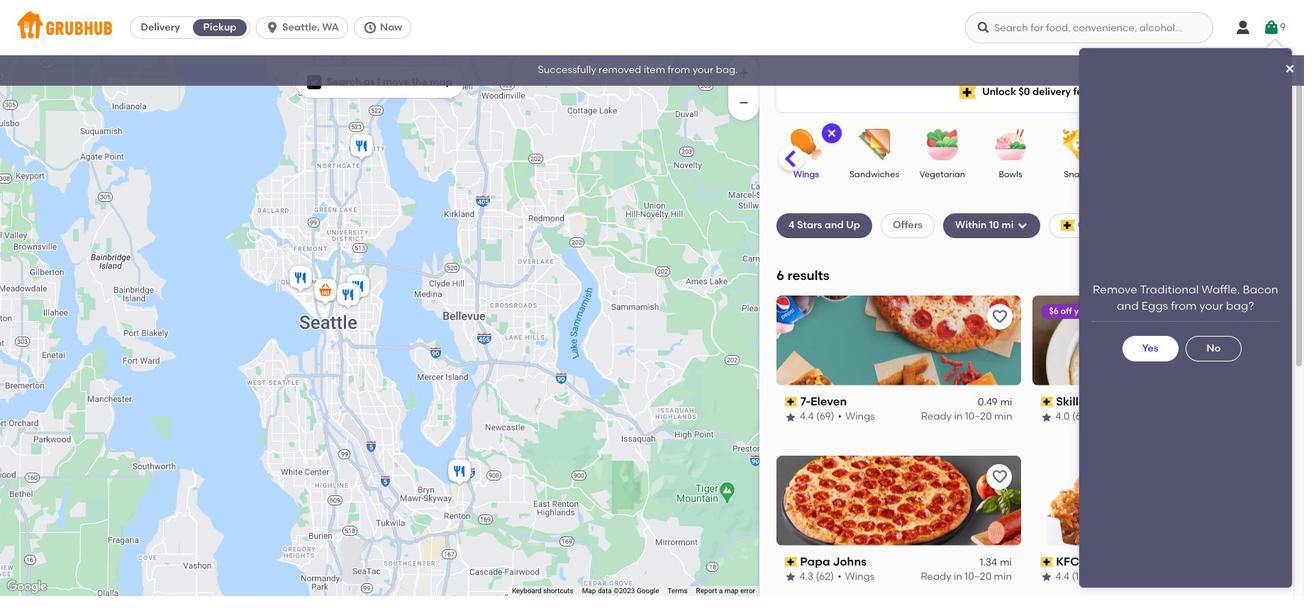 Task type: locate. For each thing, give the bounding box(es) containing it.
©2023
[[614, 587, 635, 595]]

4.4 down 7-
[[800, 411, 814, 423]]

bacon
[[1243, 283, 1279, 296], [1106, 352, 1133, 362]]

(2)
[[1160, 352, 1170, 362]]

sandwiches image
[[850, 129, 900, 160]]

grubhub plus flag logo image
[[960, 85, 977, 99], [1061, 220, 1075, 232]]

• wings down kfc link
[[1104, 571, 1141, 583]]

and inside remove traditional waffle, bacon and eggs from your bag?
[[1117, 299, 1139, 313]]

now button
[[354, 16, 417, 39]]

mi right the 0.49 in the bottom right of the page
[[1001, 397, 1013, 409]]

ready in 10–20 min down the 0.49 in the bottom right of the page
[[921, 411, 1013, 423]]

wings right (69)
[[846, 411, 875, 423]]

0 vertical spatial grubhub plus flag logo image
[[960, 85, 977, 99]]

1.34
[[980, 557, 998, 569]]

svg image left seattle,
[[265, 21, 280, 35]]

of
[[1119, 306, 1128, 316]]

your
[[693, 64, 714, 76], [1200, 299, 1224, 313], [1075, 306, 1093, 316]]

svg image
[[1235, 19, 1252, 36], [1263, 19, 1280, 36], [363, 21, 377, 35], [977, 21, 991, 35], [1285, 63, 1296, 74], [826, 128, 838, 139], [1212, 335, 1223, 346]]

star icon image left '4.0'
[[1041, 412, 1052, 423]]

subscription pass image for 7-eleven
[[785, 397, 798, 407]]

$6 off your order of $15+
[[1050, 306, 1148, 316]]

•
[[838, 411, 842, 423], [838, 571, 842, 583], [1104, 571, 1108, 583]]

ready for 7-eleven
[[921, 411, 952, 423]]

4.0 (667)
[[1056, 411, 1096, 423]]

6
[[777, 267, 785, 283]]

bacon up $0.75 in the bottom right of the page
[[1243, 283, 1279, 296]]

bag?
[[1227, 299, 1255, 313]]

map region
[[0, 0, 862, 597]]

mi right the 10
[[1002, 219, 1014, 231]]

1 vertical spatial save this restaurant image
[[991, 469, 1008, 486]]

eleven
[[811, 395, 847, 408]]

7-eleven logo image
[[777, 296, 1021, 386]]

wings for 4.4 (69)
[[846, 411, 875, 423]]

2 vertical spatial mi
[[1001, 557, 1013, 569]]

pickup
[[203, 21, 237, 33]]

svg image
[[265, 21, 280, 35], [310, 78, 319, 87], [1017, 220, 1028, 232], [1212, 302, 1223, 314]]

0 horizontal spatial grubhub plus flag logo image
[[960, 85, 977, 99]]

1 horizontal spatial bacon
[[1243, 283, 1279, 296]]

keyboard shortcuts button
[[512, 587, 574, 597]]

stars
[[797, 219, 823, 231]]

0 horizontal spatial and
[[825, 219, 844, 231]]

9 button
[[1263, 15, 1286, 40]]

0 vertical spatial save this restaurant image
[[991, 308, 1008, 325]]

save this restaurant button for papa johns
[[987, 464, 1013, 490]]

1 vertical spatial traditional
[[1106, 334, 1158, 346]]

from right item
[[668, 64, 690, 76]]

1 vertical spatial from
[[1171, 299, 1197, 313]]

subscription pass image
[[785, 397, 798, 407], [1041, 397, 1054, 407], [785, 558, 798, 568]]

in for eleven
[[955, 411, 963, 423]]

• wings
[[838, 411, 875, 423], [838, 571, 875, 583], [1104, 571, 1141, 583]]

in for johns
[[955, 571, 963, 583]]

main navigation navigation
[[0, 0, 1305, 55]]

diner
[[1093, 395, 1123, 408]]

papa johns image
[[344, 272, 372, 303]]

• wings for 7-eleven
[[838, 411, 875, 423]]

kfc logo image
[[1033, 456, 1277, 546]]

mi
[[1002, 219, 1014, 231], [1001, 397, 1013, 409], [1001, 557, 1013, 569]]

wings
[[794, 170, 819, 179], [846, 411, 875, 423], [846, 571, 875, 583], [1112, 571, 1141, 583]]

0 vertical spatial map
[[430, 76, 453, 88]]

results
[[788, 267, 830, 283]]

6 results
[[777, 267, 830, 283]]

save this restaurant button
[[987, 304, 1013, 330], [1243, 304, 1268, 330], [987, 464, 1013, 490]]

report a map error link
[[696, 587, 756, 595]]

10–20
[[965, 411, 992, 423], [965, 571, 992, 583], [1221, 571, 1248, 583]]

10
[[990, 219, 1000, 231]]

subscription pass image inside skillet diner @ capitol hill link
[[1041, 397, 1054, 407]]

whipped
[[1106, 302, 1150, 314]]

0 vertical spatial mi
[[1002, 219, 1014, 231]]

traditional waffle link
[[1106, 334, 1191, 346]]

eggs
[[1142, 299, 1169, 313], [1138, 352, 1158, 362]]

your left bag. on the top right
[[693, 64, 714, 76]]

your right off
[[1075, 306, 1093, 316]]

from up waffle
[[1171, 299, 1197, 313]]

and
[[825, 219, 844, 231], [1117, 299, 1139, 313]]

delivery
[[141, 21, 180, 33]]

4.4
[[800, 411, 814, 423], [1056, 571, 1070, 583]]

1 vertical spatial bacon
[[1106, 352, 1133, 362]]

search
[[327, 76, 361, 88]]

grubhub plus flag logo image left 'unlock'
[[960, 85, 977, 99]]

now
[[380, 21, 402, 33]]

error
[[741, 587, 756, 595]]

subscription pass image for skillet diner @ capitol hill
[[1041, 397, 1054, 407]]

search as i move the map
[[327, 76, 453, 88]]

@
[[1126, 395, 1137, 408]]

sandwiches
[[850, 170, 900, 179]]

seattle,
[[282, 21, 320, 33]]

star icon image left 4.4 (69)
[[785, 412, 797, 423]]

minus icon image
[[737, 96, 751, 110]]

2 horizontal spatial your
[[1200, 299, 1224, 313]]

1 vertical spatial mi
[[1001, 397, 1013, 409]]

9
[[1280, 21, 1286, 33]]

1 horizontal spatial and
[[1117, 299, 1139, 313]]

star icon image
[[785, 412, 797, 423], [1041, 412, 1052, 423], [785, 572, 797, 583], [1041, 572, 1052, 583]]

unlock $0 delivery fees
[[983, 86, 1094, 98]]

skillet
[[1056, 395, 1090, 408]]

$0.75
[[1246, 302, 1270, 314]]

star icon image left 4.3
[[785, 572, 797, 583]]

capitol
[[1139, 395, 1181, 408]]

wings down johns at the right bottom of page
[[846, 571, 875, 583]]

• wings right (69)
[[838, 411, 875, 423]]

0 vertical spatial 4.4
[[800, 411, 814, 423]]

0 vertical spatial eggs
[[1142, 299, 1169, 313]]

4 stars and up
[[789, 219, 861, 231]]

save this restaurant image
[[991, 308, 1008, 325], [991, 469, 1008, 486]]

subscription pass image left papa
[[785, 558, 798, 568]]

star icon image for 4.4 (69)
[[785, 412, 797, 423]]

(69)
[[816, 411, 835, 423]]

your inside remove traditional waffle, bacon and eggs from your bag?
[[1200, 299, 1224, 313]]

cafe image
[[1258, 129, 1305, 160]]

ready in 10–20 min for 7-eleven
[[921, 411, 1013, 423]]

traditional up bacon eggs (2)
[[1106, 334, 1158, 346]]

vegetarian image
[[918, 129, 968, 160]]

removed
[[599, 64, 642, 76]]

ready in 10–20 min down 1.34
[[921, 571, 1013, 583]]

0 vertical spatial and
[[825, 219, 844, 231]]

traditional
[[1140, 283, 1199, 296], [1106, 334, 1158, 346]]

1 vertical spatial 4.4
[[1056, 571, 1070, 583]]

ready
[[921, 411, 952, 423], [921, 571, 952, 583], [1177, 571, 1208, 583]]

4.4 (1806)
[[1056, 571, 1101, 583]]

bacon inside remove traditional waffle, bacon and eggs from your bag?
[[1243, 283, 1279, 296]]

map right a
[[725, 587, 739, 595]]

min for 7-eleven
[[995, 411, 1013, 423]]

successfully removed item from your bag.
[[538, 64, 738, 76]]

1 vertical spatial and
[[1117, 299, 1139, 313]]

grubhub plus flag logo image left grubhub+
[[1061, 220, 1075, 232]]

1 horizontal spatial map
[[725, 587, 739, 595]]

traditional inside remove traditional waffle, bacon and eggs from your bag?
[[1140, 283, 1199, 296]]

map right the
[[430, 76, 453, 88]]

• wings down johns at the right bottom of page
[[838, 571, 875, 583]]

from
[[668, 64, 690, 76], [1171, 299, 1197, 313]]

save this restaurant image for 7-eleven
[[991, 308, 1008, 325]]

• right (69)
[[838, 411, 842, 423]]

4.4 for 4.4 (1806)
[[1056, 571, 1070, 583]]

mi right 1.34
[[1001, 557, 1013, 569]]

4
[[789, 219, 795, 231]]

• right (62) at the bottom right of the page
[[838, 571, 842, 583]]

$17.00
[[1243, 334, 1270, 346]]

successfully
[[538, 64, 596, 76]]

ready in 10–20 min
[[921, 411, 1013, 423], [921, 571, 1013, 583], [1177, 571, 1268, 583]]

$15+
[[1130, 306, 1148, 316]]

svg image down waffle,
[[1212, 302, 1223, 314]]

bacon left yes
[[1106, 352, 1133, 362]]

report a map error
[[696, 587, 756, 595]]

1 horizontal spatial from
[[1171, 299, 1197, 313]]

shortcuts
[[544, 587, 574, 595]]

1 horizontal spatial 4.4
[[1056, 571, 1070, 583]]

the
[[412, 76, 428, 88]]

your down waffle,
[[1200, 299, 1224, 313]]

bowls
[[999, 170, 1023, 179]]

1 save this restaurant image from the top
[[991, 308, 1008, 325]]

subscription pass image left 7-
[[785, 397, 798, 407]]

0 vertical spatial traditional
[[1140, 283, 1199, 296]]

wings image
[[782, 129, 831, 160]]

wings down kfc link
[[1112, 571, 1141, 583]]

0 vertical spatial bacon
[[1243, 283, 1279, 296]]

4.4 down kfc at the right of the page
[[1056, 571, 1070, 583]]

4.3 (62)
[[800, 571, 835, 583]]

0 horizontal spatial bacon
[[1106, 352, 1133, 362]]

svg image inside '9' button
[[1263, 19, 1280, 36]]

0 horizontal spatial 4.4
[[800, 411, 814, 423]]

0 vertical spatial from
[[668, 64, 690, 76]]

hill
[[1184, 395, 1202, 408]]

traditional up 'cream'
[[1140, 283, 1199, 296]]

star icon image down subscription pass image
[[1041, 572, 1052, 583]]

subscription pass image left skillet
[[1041, 397, 1054, 407]]

no button
[[1186, 336, 1242, 362]]

traditional waffle
[[1106, 334, 1191, 346]]

1 vertical spatial grubhub plus flag logo image
[[1061, 220, 1075, 232]]

1 horizontal spatial grubhub plus flag logo image
[[1061, 220, 1075, 232]]

0 horizontal spatial from
[[668, 64, 690, 76]]

fees
[[1074, 86, 1094, 98]]

2 save this restaurant image from the top
[[991, 469, 1008, 486]]



Task type: vqa. For each thing, say whether or not it's contained in the screenshot.
leftmost $15.59
no



Task type: describe. For each thing, give the bounding box(es) containing it.
10–20 for 7-eleven
[[965, 411, 992, 423]]

keyboard shortcuts
[[512, 587, 574, 595]]

item
[[644, 64, 666, 76]]

• for eleven
[[838, 411, 842, 423]]

delivery button
[[131, 16, 190, 39]]

(62)
[[817, 571, 835, 583]]

offers
[[893, 219, 923, 231]]

svg image inside remove traditional waffle, bacon and eggs from your bag? tooltip
[[1212, 302, 1223, 314]]

4.0
[[1056, 411, 1070, 423]]

ready in 10–20 min down kfc link
[[1177, 571, 1268, 583]]

1 vertical spatial map
[[725, 587, 739, 595]]

report
[[696, 587, 717, 595]]

kfc
[[1056, 555, 1080, 569]]

papa johns logo image
[[777, 456, 1021, 546]]

seattle, wa button
[[256, 16, 354, 39]]

$0
[[1019, 86, 1031, 98]]

as
[[364, 76, 375, 88]]

subscription pass image for papa johns
[[785, 558, 798, 568]]

star icon image for 4.3 (62)
[[785, 572, 797, 583]]

1 vertical spatial eggs
[[1138, 352, 1158, 362]]

no
[[1207, 343, 1221, 355]]

skillet diner @ capitol hill logo image
[[1033, 296, 1277, 386]]

plus icon image
[[737, 66, 751, 80]]

$6
[[1050, 306, 1059, 316]]

bacon eggs (2)
[[1106, 352, 1170, 362]]

data
[[598, 587, 612, 595]]

whipped cream
[[1106, 302, 1186, 314]]

min for papa johns
[[995, 571, 1013, 583]]

7-
[[801, 395, 811, 408]]

google image
[[4, 578, 50, 597]]

10–20 for papa johns
[[965, 571, 992, 583]]

papa
[[801, 555, 831, 569]]

save this restaurant button for 7-eleven
[[987, 304, 1013, 330]]

svg image inside seattle, wa button
[[265, 21, 280, 35]]

from inside remove traditional waffle, bacon and eggs from your bag?
[[1171, 299, 1197, 313]]

yes button
[[1123, 336, 1179, 362]]

johns
[[834, 555, 867, 569]]

within
[[956, 219, 987, 231]]

off
[[1061, 306, 1073, 316]]

subscription pass image
[[1041, 558, 1054, 568]]

• wings for papa johns
[[838, 571, 875, 583]]

ready for papa johns
[[921, 571, 952, 583]]

svg image left search
[[310, 78, 319, 87]]

1.34 mi
[[980, 557, 1013, 569]]

map
[[582, 587, 596, 595]]

kfc link
[[1041, 555, 1268, 571]]

mi for papa johns
[[1001, 557, 1013, 569]]

terms link
[[668, 587, 688, 595]]

remove traditional waffle, bacon and eggs from your bag?
[[1093, 283, 1279, 313]]

0.49
[[978, 397, 998, 409]]

7-eleven
[[801, 395, 847, 408]]

whipped cream link
[[1106, 302, 1186, 314]]

grubhub+
[[1078, 219, 1127, 231]]

4.4 (69)
[[800, 411, 835, 423]]

svg image inside now button
[[363, 21, 377, 35]]

7 eleven image
[[311, 276, 339, 308]]

seattle, wa
[[282, 21, 339, 33]]

snacks image
[[1054, 129, 1104, 160]]

google
[[637, 587, 659, 595]]

Search for food, convenience, alcohol... search field
[[966, 12, 1214, 43]]

save this restaurant image for papa johns
[[991, 469, 1008, 486]]

order
[[1095, 306, 1117, 316]]

svg image inside remove traditional waffle, bacon and eggs from your bag? tooltip
[[1212, 335, 1223, 346]]

0 horizontal spatial your
[[693, 64, 714, 76]]

pickup button
[[190, 16, 250, 39]]

star icon image for 4.4 (1806)
[[1041, 572, 1052, 583]]

a
[[719, 587, 723, 595]]

wings for 4.3 (62)
[[846, 571, 875, 583]]

0 horizontal spatial map
[[430, 76, 453, 88]]

waffle,
[[1202, 283, 1241, 296]]

skillet diner @ capitol hill link
[[1041, 394, 1268, 410]]

0.49 mi
[[978, 397, 1013, 409]]

star icon image for 4.0 (667)
[[1041, 412, 1052, 423]]

(1806)
[[1072, 571, 1101, 583]]

cream
[[1152, 302, 1186, 314]]

terms
[[668, 587, 688, 595]]

• right the (1806)
[[1104, 571, 1108, 583]]

bag.
[[716, 64, 738, 76]]

eggs inside remove traditional waffle, bacon and eggs from your bag?
[[1142, 299, 1169, 313]]

grubhub plus flag logo image for unlock $0 delivery fees
[[960, 85, 977, 99]]

delivery
[[1033, 86, 1071, 98]]

yes
[[1143, 343, 1159, 355]]

up
[[846, 219, 861, 231]]

4.4 for 4.4 (69)
[[800, 411, 814, 423]]

move
[[383, 76, 410, 88]]

wings for 4.4 (1806)
[[1112, 571, 1141, 583]]

papa johns
[[801, 555, 867, 569]]

grubhub plus flag logo image for grubhub+
[[1061, 220, 1075, 232]]

mi for 7-eleven
[[1001, 397, 1013, 409]]

save this restaurant image
[[1247, 308, 1264, 325]]

luciano's pizza & pasta (lake city way ne) image
[[347, 132, 376, 163]]

vegetarian
[[920, 170, 966, 179]]

within 10 mi
[[956, 219, 1014, 231]]

remove
[[1093, 283, 1138, 296]]

skillet diner @ capitol hill image
[[334, 281, 362, 312]]

1 horizontal spatial your
[[1075, 306, 1093, 316]]

remove traditional waffle, bacon and eggs from your bag? tooltip
[[1080, 0, 1292, 588]]

keyboard
[[512, 587, 542, 595]]

red robin image
[[445, 457, 474, 488]]

(667)
[[1073, 411, 1096, 423]]

skillet diner @ capitol hill
[[1056, 395, 1202, 408]]

svg image right the 10
[[1017, 220, 1028, 232]]

unlock
[[983, 86, 1017, 98]]

i
[[378, 76, 381, 88]]

4.3
[[800, 571, 814, 583]]

wings down wings image
[[794, 170, 819, 179]]

bowls image
[[986, 129, 1036, 160]]

kfc image
[[286, 264, 315, 295]]

ready in 10–20 min for papa johns
[[921, 571, 1013, 583]]

• for johns
[[838, 571, 842, 583]]

wa
[[322, 21, 339, 33]]



